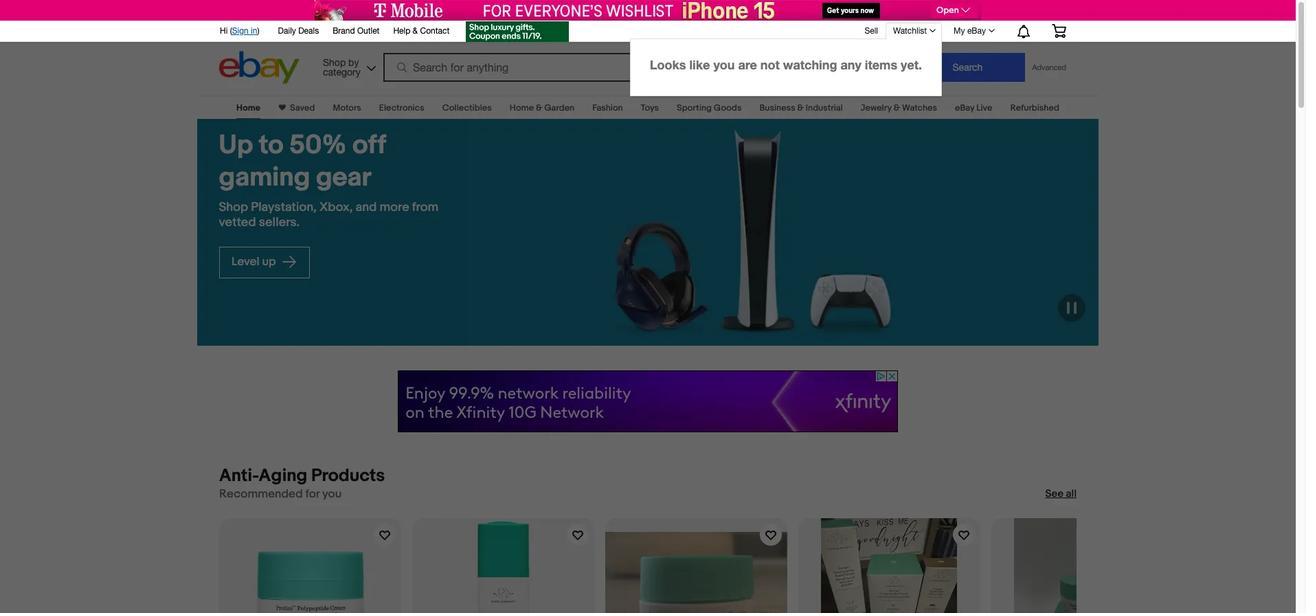 Task type: locate. For each thing, give the bounding box(es) containing it.
home
[[237, 102, 261, 113], [510, 102, 534, 113]]

my ebay link
[[947, 23, 1002, 39]]

more
[[380, 200, 410, 215]]

ebay left live
[[955, 102, 975, 113]]

are
[[739, 57, 757, 72]]

daily
[[278, 26, 296, 36]]

0 horizontal spatial you
[[322, 487, 342, 501]]

anti-aging products
[[219, 465, 385, 487]]

ebay live link
[[955, 102, 993, 113]]

1 home from the left
[[237, 102, 261, 113]]

none submit inside looks like you are not watching any items yet. banner
[[910, 53, 1026, 82]]

hi
[[220, 26, 228, 36]]

electronics
[[379, 102, 425, 113]]

0 horizontal spatial home
[[237, 102, 261, 113]]

advanced link
[[1026, 54, 1074, 81]]

playstation,
[[251, 200, 317, 215]]

&
[[413, 26, 418, 36], [536, 102, 543, 113], [798, 102, 804, 113], [894, 102, 901, 113]]

& left garden
[[536, 102, 543, 113]]

open button
[[931, 3, 979, 18]]

recommended for you
[[219, 487, 342, 501]]

aging
[[259, 465, 308, 487]]

looks like you are not watching any items yet.
[[650, 57, 923, 72]]

sporting
[[677, 102, 712, 113]]

& for industrial
[[798, 102, 804, 113]]

sell
[[865, 26, 878, 35]]

1 horizontal spatial home
[[510, 102, 534, 113]]

off
[[353, 129, 386, 162]]

you
[[714, 57, 735, 72], [322, 487, 342, 501]]

home for home
[[237, 102, 261, 113]]

ebay inside the my ebay 'link'
[[968, 26, 986, 36]]

& for watches
[[894, 102, 901, 113]]

level up
[[232, 255, 279, 269]]

help & contact link
[[393, 24, 450, 39]]

advertisement region
[[315, 0, 982, 21], [398, 370, 898, 432]]

my
[[954, 26, 965, 36]]

deals
[[298, 26, 319, 36]]

up to 50% off gaming gear shop playstation, xbox, and more from vetted sellers.
[[219, 129, 439, 230]]

fashion link
[[593, 102, 623, 113]]

home & garden link
[[510, 102, 575, 113]]

home left garden
[[510, 102, 534, 113]]

xbox,
[[320, 200, 353, 215]]

open
[[937, 5, 959, 16]]

collectibles
[[442, 102, 492, 113]]

1 horizontal spatial you
[[714, 57, 735, 72]]

& right help
[[413, 26, 418, 36]]

from
[[413, 200, 439, 215]]

help
[[393, 26, 411, 36]]

daily deals link
[[278, 24, 319, 39]]

you right 'for'
[[322, 487, 342, 501]]

2 home from the left
[[510, 102, 534, 113]]

recommended
[[219, 487, 303, 501]]

all
[[1066, 488, 1077, 501]]

sell link
[[859, 26, 885, 35]]

0 vertical spatial you
[[714, 57, 735, 72]]

level up link
[[219, 247, 310, 278]]

watchlist
[[894, 26, 927, 36]]

help & contact
[[393, 26, 450, 36]]

refurbished
[[1011, 102, 1060, 113]]

& inside account navigation
[[413, 26, 418, 36]]

sporting goods link
[[677, 102, 742, 113]]

like
[[690, 57, 710, 72]]

1 vertical spatial you
[[322, 487, 342, 501]]

jewelry & watches
[[861, 102, 938, 113]]

& right business
[[798, 102, 804, 113]]

electronics link
[[379, 102, 425, 113]]

advanced
[[1033, 63, 1067, 71]]

you left are
[[714, 57, 735, 72]]

None submit
[[910, 53, 1026, 82]]

fashion
[[593, 102, 623, 113]]

get the coupon image
[[466, 21, 569, 42]]

& right jewelry
[[894, 102, 901, 113]]

gaming
[[219, 161, 311, 194]]

1 vertical spatial ebay
[[955, 102, 975, 113]]

ebay
[[968, 26, 986, 36], [955, 102, 975, 113]]

anti-
[[219, 465, 259, 487]]

& for garden
[[536, 102, 543, 113]]

0 vertical spatial ebay
[[968, 26, 986, 36]]

watchlist link
[[886, 23, 942, 39]]

home up up
[[237, 102, 261, 113]]

up to 50% off gaming gear link
[[219, 129, 447, 194]]

you inside account navigation
[[714, 57, 735, 72]]

ebay right my at the right
[[968, 26, 986, 36]]

see all link
[[1046, 488, 1077, 501]]

goods
[[714, 102, 742, 113]]

50%
[[290, 129, 347, 162]]



Task type: describe. For each thing, give the bounding box(es) containing it.
sign
[[232, 26, 249, 36]]

yet.
[[901, 57, 923, 72]]

sellers.
[[259, 215, 300, 230]]

brand
[[333, 26, 355, 36]]

jewelry
[[861, 102, 892, 113]]

sign in link
[[232, 26, 257, 36]]

toys
[[641, 102, 659, 113]]

up
[[219, 129, 253, 162]]

sporting goods
[[677, 102, 742, 113]]

garden
[[545, 102, 575, 113]]

items
[[865, 57, 898, 72]]

not
[[761, 57, 780, 72]]

recommended for you element
[[219, 487, 342, 502]]

home for home & garden
[[510, 102, 534, 113]]

hi ( sign in )
[[220, 26, 260, 36]]

business & industrial
[[760, 102, 843, 113]]

looks like you are not watching any items yet. banner
[[0, 17, 1296, 613]]

motors
[[333, 102, 361, 113]]

see
[[1046, 488, 1064, 501]]

home & garden
[[510, 102, 575, 113]]

anti-aging products link
[[219, 465, 385, 487]]

jewelry & watches link
[[861, 102, 938, 113]]

up
[[262, 255, 276, 269]]

collectibles link
[[442, 102, 492, 113]]

motors link
[[333, 102, 361, 113]]

for
[[306, 487, 320, 501]]

vetted
[[219, 215, 257, 230]]

business & industrial link
[[760, 102, 843, 113]]

(
[[230, 26, 232, 36]]

saved link
[[286, 102, 315, 113]]

you for like
[[714, 57, 735, 72]]

live
[[977, 102, 993, 113]]

my ebay
[[954, 26, 986, 36]]

products
[[311, 465, 385, 487]]

saved
[[290, 102, 315, 113]]

daily deals
[[278, 26, 319, 36]]

watches
[[902, 102, 938, 113]]

shop
[[219, 200, 249, 215]]

watching
[[783, 57, 838, 72]]

ebay live
[[955, 102, 993, 113]]

& for contact
[[413, 26, 418, 36]]

account navigation
[[0, 17, 1296, 613]]

looks
[[650, 57, 686, 72]]

business
[[760, 102, 796, 113]]

in
[[251, 26, 257, 36]]

1 vertical spatial advertisement region
[[398, 370, 898, 432]]

refurbished link
[[1011, 102, 1060, 113]]

contact
[[420, 26, 450, 36]]

0 vertical spatial advertisement region
[[315, 0, 982, 21]]

see all
[[1046, 488, 1077, 501]]

your shopping cart image
[[1052, 24, 1068, 38]]

brand outlet
[[333, 26, 380, 36]]

toys link
[[641, 102, 659, 113]]

any
[[841, 57, 862, 72]]

you for for
[[322, 487, 342, 501]]

brand outlet link
[[333, 24, 380, 39]]

and
[[356, 200, 377, 215]]

industrial
[[806, 102, 843, 113]]

)
[[257, 26, 260, 36]]

to
[[259, 129, 284, 162]]

level
[[232, 255, 260, 269]]

gear
[[316, 161, 372, 194]]

outlet
[[357, 26, 380, 36]]



Task type: vqa. For each thing, say whether or not it's contained in the screenshot.
our at bottom
no



